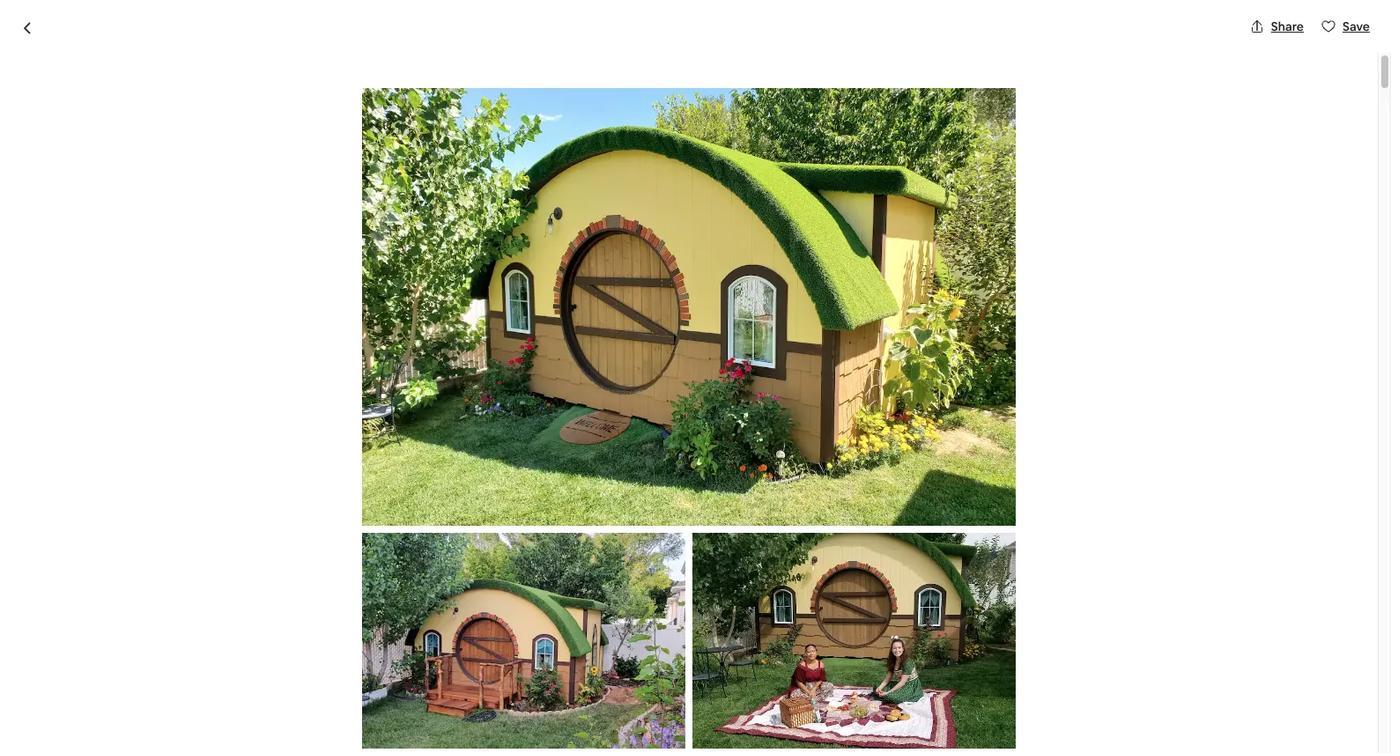 Task type: describe. For each thing, give the bounding box(es) containing it.
fast
[[252, 646, 276, 662]]

check yourself in with the lockbox.
[[252, 706, 449, 722]]

workspace.
[[472, 646, 537, 662]]

2 1 from the left
[[383, 493, 388, 512]]

share
[[1271, 19, 1304, 34]]

a
[[402, 646, 409, 662]]

great
[[252, 623, 290, 641]]

be
[[1004, 718, 1018, 734]]

bath
[[392, 493, 422, 512]]

206
[[315, 646, 337, 662]]

you
[[945, 718, 966, 734]]

before
[[906, 512, 944, 528]]

$500
[[875, 486, 921, 511]]

tiny
[[196, 463, 233, 488]]

mbps,
[[339, 646, 373, 662]]

taxes
[[947, 512, 978, 528]]

reserve button
[[875, 662, 1159, 704]]

1 1 from the left
[[338, 493, 344, 512]]

dialog containing share
[[0, 0, 1391, 753]]

share button
[[1243, 11, 1311, 41]]

with
[[352, 706, 376, 722]]

yet
[[1071, 718, 1089, 734]]

hobbit cottage image 1 image
[[196, 41, 689, 436]]

11/5/2023 button
[[875, 549, 1159, 598]]

bed
[[347, 493, 373, 512]]

home
[[238, 463, 290, 488]]

hobbit cottage image 3 image
[[696, 245, 936, 436]]

hobbit cottage image 5 image
[[943, 245, 1182, 436]]

hosted
[[294, 463, 358, 488]]

$500 total before taxes
[[875, 486, 978, 528]]



Task type: vqa. For each thing, say whether or not it's contained in the screenshot.
the charged
yes



Task type: locate. For each thing, give the bounding box(es) containing it.
save
[[1343, 19, 1370, 34]]

lockbox.
[[401, 706, 449, 722]]

remote
[[316, 623, 364, 641]]

dedicated
[[411, 646, 469, 662]]

plus
[[376, 646, 399, 662]]

listing image 3 image
[[692, 533, 1016, 749], [692, 533, 1016, 749]]

reserve
[[991, 673, 1044, 692]]

yourself
[[291, 706, 336, 722]]

hobbit cottage image 4 image
[[943, 41, 1182, 238]]

charged
[[1021, 718, 1068, 734]]

tyra is a superhost. learn more about tyra. image
[[722, 464, 771, 514], [722, 464, 771, 514]]

check
[[252, 706, 288, 722]]

tiny home hosted by tyra 1 bed · 1 bath
[[196, 463, 428, 512]]

11/5/2023
[[886, 572, 942, 588]]

work
[[367, 623, 401, 641]]

at
[[301, 646, 312, 662]]

listing image 1 image
[[362, 88, 1016, 526], [362, 88, 1016, 526]]

save button
[[1314, 11, 1377, 41]]

1 left bed
[[338, 493, 344, 512]]

total
[[875, 512, 904, 528]]

won't
[[969, 718, 1001, 734]]

wifi
[[278, 646, 298, 662]]

0 horizontal spatial 1
[[338, 493, 344, 512]]

for
[[293, 623, 313, 641]]

the
[[379, 706, 398, 722]]

·
[[376, 493, 380, 512]]

you won't be charged yet
[[945, 718, 1089, 734]]

1 right ·
[[383, 493, 388, 512]]

listing image 2 image
[[362, 533, 685, 749], [362, 533, 685, 749]]

great for remote work fast wifi at 206 mbps, plus a dedicated workspace.
[[252, 623, 537, 662]]

1
[[338, 493, 344, 512], [383, 493, 388, 512]]

1 horizontal spatial 1
[[383, 493, 388, 512]]

in
[[339, 706, 349, 722]]

by tyra
[[362, 463, 428, 488]]

hobbit cottage image 2 image
[[696, 41, 936, 238]]

dialog
[[0, 0, 1391, 753]]



